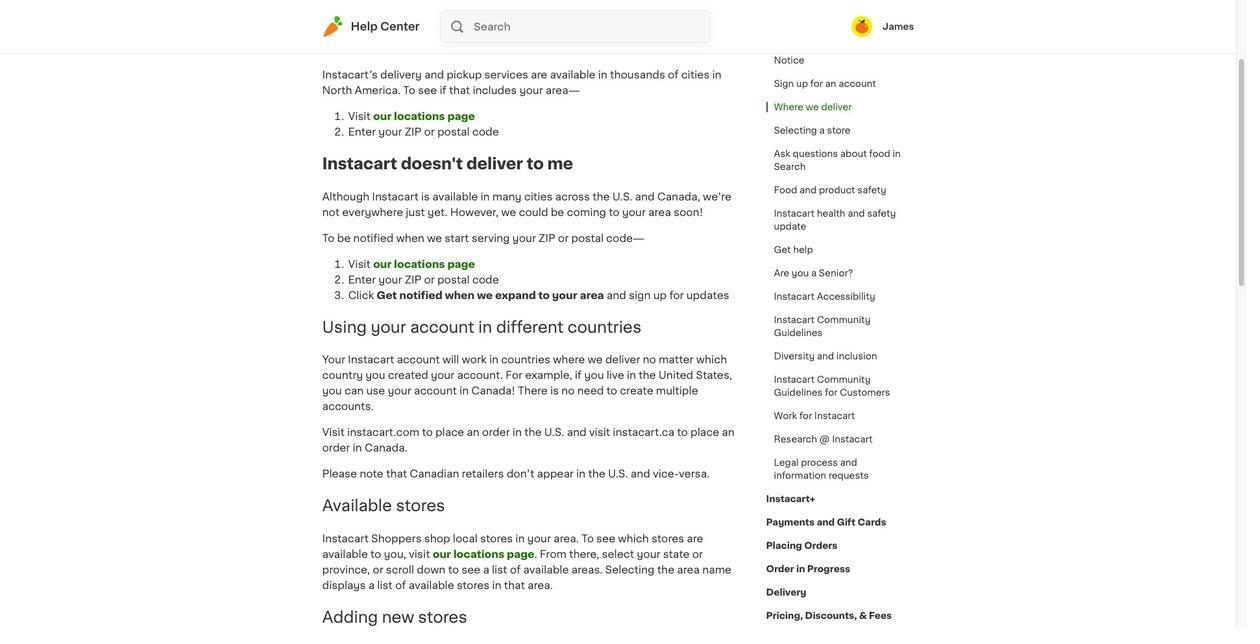 Task type: describe. For each thing, give the bounding box(es) containing it.
sign
[[774, 79, 794, 88]]

delivery link
[[766, 581, 807, 604]]

food and product safety link
[[766, 179, 894, 202]]

to inside although instacart is available in many cities across the u.s. and canada, we're not everywhere just yet. however, we could be coming to your area soon!
[[609, 207, 620, 217]]

0 horizontal spatial when
[[396, 233, 425, 243]]

you inside are you a senior? link
[[792, 269, 809, 278]]

is inside although instacart is available in many cities across the u.s. and canada, we're not everywhere just yet. however, we could be coming to your area soon!
[[421, 191, 430, 202]]

.
[[535, 549, 537, 560]]

progress
[[808, 565, 851, 574]]

and inside legal process and information requests
[[840, 458, 858, 467]]

you down country
[[322, 386, 342, 396]]

available down down
[[409, 581, 454, 591]]

and down instacart community guidelines on the bottom right of page
[[817, 352, 834, 361]]

down
[[417, 565, 446, 575]]

0 vertical spatial list
[[492, 565, 507, 575]]

1 horizontal spatial an
[[722, 428, 735, 438]]

diversity and inclusion
[[774, 352, 878, 361]]

visit instacart.com to place an order in the u.s. and visit instacart.ca to place an order in canada.
[[322, 428, 735, 453]]

locations for visit our locations page enter your zip or postal code
[[394, 111, 445, 121]]

to inside visit our locations page enter your zip or postal code click get notified when we expand to your area and sign up for updates
[[539, 290, 550, 300]]

stores down canadian
[[396, 499, 445, 514]]

area inside visit our locations page enter your zip or postal code click get notified when we expand to your area and sign up for updates
[[580, 290, 604, 300]]

postal for visit our locations page enter your zip or postal code click get notified when we expand to your area and sign up for updates
[[438, 274, 470, 285]]

pricing,
[[766, 612, 803, 621]]

accounts.
[[322, 402, 374, 412]]

food
[[774, 186, 798, 195]]

instacart inside "instacart community guidelines for customers"
[[774, 375, 815, 384]]

1 vertical spatial zip
[[539, 233, 556, 243]]

stores inside . from there, select your state or province, or scroll down to see a list of available areas. selecting the area name displays a list of available stores in that area.
[[457, 581, 490, 591]]

are you a senior? link
[[766, 262, 861, 285]]

area—
[[546, 85, 580, 95]]

postal for visit our locations page enter your zip or postal code
[[438, 126, 470, 137]]

pricing, discounts, & fees
[[766, 612, 892, 621]]

gift
[[837, 518, 856, 527]]

work for instacart
[[774, 412, 855, 421]]

notified inside visit our locations page enter your zip or postal code click get notified when we expand to your area and sign up for updates
[[400, 290, 443, 300]]

0 vertical spatial our locations page link
[[373, 111, 475, 121]]

area inside although instacart is available in many cities across the u.s. and canada, we're not everywhere just yet. however, we could be coming to your area soon!
[[649, 207, 671, 217]]

in inside although instacart is available in many cities across the u.s. and canada, we're not everywhere just yet. however, we could be coming to your area soon!
[[481, 191, 490, 202]]

2 horizontal spatial an
[[826, 79, 837, 88]]

updates
[[687, 290, 730, 300]]

north
[[322, 85, 352, 95]]

instacart accessibility
[[774, 292, 876, 301]]

diversity and inclusion link
[[766, 345, 885, 368]]

in left the canada.
[[353, 443, 362, 453]]

1 vertical spatial postal
[[572, 233, 604, 243]]

coming
[[567, 207, 606, 217]]

work
[[774, 412, 797, 421]]

not
[[322, 207, 340, 217]]

product
[[819, 186, 856, 195]]

instacart image
[[322, 16, 343, 37]]

and left vice-
[[631, 469, 651, 479]]

instacart accessibility link
[[766, 285, 883, 308]]

2 vertical spatial page
[[507, 549, 535, 560]]

adding
[[322, 610, 378, 625]]

inclusion
[[837, 352, 878, 361]]

legal process and information requests
[[774, 458, 869, 480]]

1 horizontal spatial get
[[774, 245, 791, 255]]

we up selecting a store
[[806, 103, 819, 112]]

to inside instacart shoppers shop local stores in your area. to see which stores are available to you, visit
[[371, 549, 381, 560]]

health
[[817, 209, 846, 218]]

account down 'created'
[[414, 386, 457, 396]]

to up canadian
[[422, 428, 433, 438]]

1 place from the left
[[436, 428, 464, 438]]

get help link
[[766, 238, 821, 262]]

our for visit our locations page enter your zip or postal code click get notified when we expand to your area and sign up for updates
[[373, 259, 392, 269]]

instacart up @
[[815, 412, 855, 421]]

to inside your instacart account will work in countries where we deliver no matter which country you created your account. for example, if you live in the united states, you can use your account in canada! there is no need to create multiple accounts.
[[607, 386, 618, 396]]

the inside . from there, select your state or province, or scroll down to see a list of available areas. selecting the area name displays a list of available stores in that area.
[[657, 565, 675, 575]]

. from there, select your state or province, or scroll down to see a list of available areas. selecting the area name displays a list of available stores in that area.
[[322, 549, 732, 591]]

sign up for an account
[[774, 79, 877, 88]]

deliver for we
[[822, 103, 852, 112]]

that inside instacart's delivery and pickup services are available in thousands of cities in north america. to see if that includes your area—
[[449, 85, 470, 95]]

in right order
[[797, 565, 805, 574]]

0 horizontal spatial notified
[[353, 233, 394, 243]]

instacart shoppers shop local stores in your area. to see which stores are available to you, visit
[[322, 534, 704, 560]]

canada,
[[658, 191, 701, 202]]

2 vertical spatial our
[[433, 549, 451, 560]]

areas.
[[572, 565, 603, 575]]

are you a senior?
[[774, 269, 853, 278]]

and left gift
[[817, 518, 835, 527]]

instacart doesn't deliver to me
[[322, 156, 573, 171]]

we left 'start'
[[427, 233, 442, 243]]

safety for food and product safety
[[858, 186, 887, 195]]

your
[[322, 355, 345, 365]]

california
[[774, 43, 818, 52]]

selecting a store
[[774, 126, 851, 135]]

visit for visit our locations page enter your zip or postal code
[[348, 111, 371, 121]]

cities in
[[682, 69, 722, 80]]

a down our locations page
[[483, 565, 489, 575]]

stores up state
[[652, 534, 685, 544]]

1 vertical spatial of
[[510, 565, 521, 575]]

zip for visit our locations page enter your zip or postal code click get notified when we expand to your area and sign up for updates
[[405, 274, 422, 285]]

or inside visit our locations page enter your zip or postal code click get notified when we expand to your area and sign up for updates
[[424, 274, 435, 285]]

in inside instacart shoppers shop local stores in your area. to see which stores are available to you, visit
[[516, 534, 525, 544]]

just
[[406, 207, 425, 217]]

and right food
[[800, 186, 817, 195]]

select
[[602, 549, 634, 560]]

area. inside instacart shoppers shop local stores in your area. to see which stores are available to you, visit
[[554, 534, 579, 544]]

diversity
[[774, 352, 815, 361]]

safety for instacart health and safety update
[[868, 209, 896, 218]]

help center link
[[322, 16, 420, 37]]

and inside although instacart is available in many cities across the u.s. and canada, we're not everywhere just yet. however, we could be coming to your area soon!
[[635, 191, 655, 202]]

1 horizontal spatial no
[[643, 355, 656, 365]]

please
[[322, 469, 357, 479]]

legal
[[774, 458, 799, 467]]

help
[[351, 21, 378, 32]]

2 vertical spatial our locations page link
[[433, 549, 535, 560]]

center
[[380, 21, 420, 32]]

to right "instacart.ca"
[[677, 428, 688, 438]]

and inside instacart's delivery and pickup services are available in thousands of cities in north america. to see if that includes your area—
[[425, 69, 444, 80]]

deliver inside your instacart account will work in countries where we deliver no matter which country you created your account. for example, if you live in the united states, you can use your account in canada! there is no need to create multiple accounts.
[[606, 355, 640, 365]]

sign up for an account link
[[766, 72, 884, 95]]

yet.
[[428, 207, 448, 217]]

for inside "instacart community guidelines for customers"
[[825, 388, 838, 397]]

requests
[[829, 471, 869, 480]]

will
[[443, 355, 459, 365]]

ask
[[774, 149, 791, 158]]

america.
[[355, 85, 401, 95]]

area inside . from there, select your state or province, or scroll down to see a list of available areas. selecting the area name displays a list of available stores in that area.
[[677, 565, 700, 575]]

instacart right @
[[832, 435, 873, 444]]

2 vertical spatial of
[[395, 581, 406, 591]]

service areas
[[322, 34, 427, 49]]

see inside . from there, select your state or province, or scroll down to see a list of available areas. selecting the area name displays a list of available stores in that area.
[[462, 565, 481, 575]]

store
[[827, 126, 851, 135]]

discounts,
[[805, 612, 857, 621]]

1 vertical spatial to
[[322, 233, 335, 243]]

instacart inside your instacart account will work in countries where we deliver no matter which country you created your account. for example, if you live in the united states, you can use your account in canada! there is no need to create multiple accounts.
[[348, 355, 394, 365]]

is inside your instacart account will work in countries where we deliver no matter which country you created your account. for example, if you live in the united states, you can use your account in canada! there is no need to create multiple accounts.
[[551, 386, 559, 396]]

in right work
[[489, 355, 499, 365]]

Search search field
[[473, 11, 710, 42]]

instacart down are
[[774, 292, 815, 301]]

to inside instacart's delivery and pickup services are available in thousands of cities in north america. to see if that includes your area—
[[403, 85, 416, 95]]

up inside visit our locations page enter your zip or postal code click get notified when we expand to your area and sign up for updates
[[654, 290, 667, 300]]

account.
[[457, 370, 503, 381]]

delivery
[[766, 588, 807, 597]]

2 vertical spatial locations
[[454, 549, 505, 560]]

create
[[620, 386, 654, 396]]

james link
[[852, 16, 915, 37]]

2 place from the left
[[691, 428, 720, 438]]

help center
[[351, 21, 420, 32]]

enter for visit our locations page enter your zip or postal code
[[348, 126, 376, 137]]

could
[[519, 207, 548, 217]]

states,
[[696, 370, 732, 381]]

to inside . from there, select your state or province, or scroll down to see a list of available areas. selecting the area name displays a list of available stores in that area.
[[448, 565, 459, 575]]

need
[[578, 386, 604, 396]]

available down from
[[524, 565, 569, 575]]

don't
[[507, 469, 535, 479]]

thousands
[[610, 69, 665, 80]]

for inside sign up for an account link
[[811, 79, 823, 88]]

update
[[774, 222, 807, 231]]

instacart inside nutritional information on instacart
[[774, 19, 815, 29]]

in inside instacart's delivery and pickup services are available in thousands of cities in north america. to see if that includes your area—
[[598, 69, 608, 80]]

0 horizontal spatial no
[[562, 386, 575, 396]]

to left me
[[527, 156, 544, 171]]

you up need
[[585, 370, 604, 381]]

u.s. for in
[[608, 469, 628, 479]]

visit for visit our locations page enter your zip or postal code click get notified when we expand to your area and sign up for updates
[[348, 259, 371, 269]]

order in progress
[[766, 565, 851, 574]]

and inside visit instacart.com to place an order in the u.s. and visit instacart.ca to place an order in canada.
[[567, 428, 587, 438]]

work
[[462, 355, 487, 365]]

instacart.ca
[[613, 428, 675, 438]]

displays
[[322, 581, 366, 591]]

enter for visit our locations page enter your zip or postal code click get notified when we expand to your area and sign up for updates
[[348, 274, 376, 285]]

you up use
[[366, 370, 385, 381]]

page for visit our locations page enter your zip or postal code click get notified when we expand to your area and sign up for updates
[[448, 259, 475, 269]]

selecting inside . from there, select your state or province, or scroll down to see a list of available areas. selecting the area name displays a list of available stores in that area.
[[606, 565, 655, 575]]

a left senior?
[[812, 269, 817, 278]]

in down account.
[[460, 386, 469, 396]]

a right displays
[[369, 581, 375, 591]]

instacart inside instacart community guidelines
[[774, 316, 815, 325]]

from
[[540, 549, 567, 560]]

community for instacart community guidelines
[[817, 316, 871, 325]]

visit inside visit instacart.com to place an order in the u.s. and visit instacart.ca to place an order in canada.
[[589, 428, 611, 438]]

placing orders link
[[766, 534, 838, 558]]

which inside instacart shoppers shop local stores in your area. to see which stores are available to you, visit
[[618, 534, 649, 544]]

are inside instacart's delivery and pickup services are available in thousands of cities in north america. to see if that includes your area—
[[531, 69, 548, 80]]

where we deliver link
[[766, 95, 860, 119]]



Task type: vqa. For each thing, say whether or not it's contained in the screenshot.
'Patagonia' within Patagonia Provisions Spanish White Anchovies, Roasted Garlic
no



Task type: locate. For each thing, give the bounding box(es) containing it.
visit
[[589, 428, 611, 438], [409, 549, 430, 560]]

0 vertical spatial guidelines
[[774, 329, 823, 338]]

zip inside visit our locations page enter your zip or postal code click get notified when we expand to your area and sign up for updates
[[405, 274, 422, 285]]

0 vertical spatial when
[[396, 233, 425, 243]]

nutritional down user avatar
[[820, 43, 868, 52]]

notified down everywhere
[[353, 233, 394, 243]]

for inside work for instacart link
[[800, 412, 812, 421]]

countries inside your instacart account will work in countries where we deliver no matter which country you created your account. for example, if you live in the united states, you can use your account in canada! there is no need to create multiple accounts.
[[501, 355, 551, 365]]

for up where we deliver link
[[811, 79, 823, 88]]

if inside instacart's delivery and pickup services are available in thousands of cities in north america. to see if that includes your area—
[[440, 85, 447, 95]]

no left the matter
[[643, 355, 656, 365]]

me
[[548, 156, 573, 171]]

which
[[696, 355, 727, 365], [618, 534, 649, 544]]

1 vertical spatial code
[[472, 274, 499, 285]]

on
[[879, 6, 891, 16]]

2 vertical spatial deliver
[[606, 355, 640, 365]]

0 horizontal spatial area
[[580, 290, 604, 300]]

be inside although instacart is available in many cities across the u.s. and canada, we're not everywhere just yet. however, we could be coming to your area soon!
[[551, 207, 564, 217]]

available inside instacart's delivery and pickup services are available in thousands of cities in north america. to see if that includes your area—
[[550, 69, 596, 80]]

see down 'delivery'
[[418, 85, 437, 95]]

your inside instacart shoppers shop local stores in your area. to see which stores are available to you, visit
[[528, 534, 551, 544]]

your instacart account will work in countries where we deliver no matter which country you created your account. for example, if you live in the united states, you can use your account in canada! there is no need to create multiple accounts.
[[322, 355, 732, 412]]

the up coming
[[593, 191, 610, 202]]

customers
[[840, 388, 891, 397]]

our for visit our locations page enter your zip or postal code
[[373, 111, 392, 121]]

user avatar image
[[852, 16, 873, 37]]

nutritional inside california nutritional advice notice
[[820, 43, 868, 52]]

0 horizontal spatial countries
[[501, 355, 551, 365]]

visit inside visit instacart.com to place an order in the u.s. and visit instacart.ca to place an order in canada.
[[322, 428, 345, 438]]

instacart community guidelines for customers link
[[766, 368, 915, 404]]

an down the states,
[[722, 428, 735, 438]]

california nutritional advice notice link
[[766, 36, 915, 72]]

1 vertical spatial selecting
[[606, 565, 655, 575]]

province,
[[322, 565, 370, 575]]

versa.
[[679, 469, 710, 479]]

2 vertical spatial zip
[[405, 274, 422, 285]]

we right the where at bottom
[[588, 355, 603, 365]]

to inside instacart shoppers shop local stores in your area. to see which stores are available to you, visit
[[582, 534, 594, 544]]

0 horizontal spatial place
[[436, 428, 464, 438]]

0 vertical spatial postal
[[438, 126, 470, 137]]

and inside instacart health and safety update
[[848, 209, 865, 218]]

and left pickup
[[425, 69, 444, 80]]

see inside instacart's delivery and pickup services are available in thousands of cities in north america. to see if that includes your area—
[[418, 85, 437, 95]]

locations down 'delivery'
[[394, 111, 445, 121]]

we inside visit our locations page enter your zip or postal code click get notified when we expand to your area and sign up for updates
[[477, 290, 493, 300]]

guidelines inside "instacart community guidelines for customers"
[[774, 388, 823, 397]]

and right health
[[848, 209, 865, 218]]

where
[[774, 103, 804, 112]]

our locations page
[[433, 549, 535, 560]]

that right note
[[386, 469, 407, 479]]

0 vertical spatial that
[[449, 85, 470, 95]]

deliver up the store
[[822, 103, 852, 112]]

nutritional inside nutritional information on instacart
[[774, 6, 822, 16]]

instacart
[[774, 19, 815, 29], [322, 156, 397, 171], [372, 191, 419, 202], [774, 209, 815, 218], [774, 292, 815, 301], [774, 316, 815, 325], [348, 355, 394, 365], [774, 375, 815, 384], [815, 412, 855, 421], [832, 435, 873, 444], [322, 534, 369, 544]]

our up the click
[[373, 259, 392, 269]]

0 horizontal spatial selecting
[[606, 565, 655, 575]]

1 horizontal spatial see
[[462, 565, 481, 575]]

service
[[322, 34, 381, 49]]

canadian
[[410, 469, 459, 479]]

created
[[388, 370, 428, 381]]

shoppers
[[371, 534, 422, 544]]

postal inside visit our locations page enter your zip or postal code click get notified when we expand to your area and sign up for updates
[[438, 274, 470, 285]]

no
[[643, 355, 656, 365], [562, 386, 575, 396]]

2 vertical spatial area
[[677, 565, 700, 575]]

instacart up province,
[[322, 534, 369, 544]]

0 vertical spatial selecting
[[774, 126, 817, 135]]

to left you,
[[371, 549, 381, 560]]

code down includes
[[472, 126, 499, 137]]

0 vertical spatial code
[[472, 126, 499, 137]]

list down scroll
[[377, 581, 393, 591]]

postal inside visit our locations page enter your zip or postal code
[[438, 126, 470, 137]]

1 vertical spatial order
[[322, 443, 350, 453]]

our locations page link down local
[[433, 549, 535, 560]]

to right expand
[[539, 290, 550, 300]]

guidelines for instacart community guidelines
[[774, 329, 823, 338]]

1 vertical spatial our
[[373, 259, 392, 269]]

orders
[[805, 541, 838, 551]]

0 vertical spatial are
[[531, 69, 548, 80]]

although instacart is available in many cities across the u.s. and canada, we're not everywhere just yet. however, we could be coming to your area soon!
[[322, 191, 732, 217]]

deliver
[[822, 103, 852, 112], [467, 156, 523, 171], [606, 355, 640, 365]]

be down across
[[551, 207, 564, 217]]

instacart health and safety update link
[[766, 202, 915, 238]]

safety right product
[[858, 186, 887, 195]]

0 vertical spatial page
[[448, 111, 475, 121]]

in up please note that canadian retailers don't appear in the u.s. and vice-versa.
[[513, 428, 522, 438]]

1 vertical spatial area
[[580, 290, 604, 300]]

1 horizontal spatial is
[[551, 386, 559, 396]]

2 guidelines from the top
[[774, 388, 823, 397]]

0 horizontal spatial to
[[322, 233, 335, 243]]

account up 'created'
[[397, 355, 440, 365]]

u.s. up appear
[[545, 428, 565, 438]]

area
[[649, 207, 671, 217], [580, 290, 604, 300], [677, 565, 700, 575]]

our inside visit our locations page enter your zip or postal code click get notified when we expand to your area and sign up for updates
[[373, 259, 392, 269]]

1 horizontal spatial if
[[575, 370, 582, 381]]

visit for visit instacart.com to place an order in the u.s. and visit instacart.ca to place an order in canada.
[[322, 428, 345, 438]]

0 vertical spatial up
[[797, 79, 808, 88]]

instacart down diversity
[[774, 375, 815, 384]]

1 horizontal spatial visit
[[589, 428, 611, 438]]

we inside your instacart account will work in countries where we deliver no matter which country you created your account. for example, if you live in the united states, you can use your account in canada! there is no need to create multiple accounts.
[[588, 355, 603, 365]]

available up province,
[[322, 549, 368, 560]]

of left cities in
[[668, 69, 679, 80]]

in inside . from there, select your state or province, or scroll down to see a list of available areas. selecting the area name displays a list of available stores in that area.
[[492, 581, 502, 591]]

includes
[[473, 85, 517, 95]]

1 vertical spatial see
[[597, 534, 616, 544]]

instacart up although
[[322, 156, 397, 171]]

however,
[[450, 207, 499, 217]]

instacart inside although instacart is available in many cities across the u.s. and canada, we're not everywhere just yet. however, we could be coming to your area soon!
[[372, 191, 419, 202]]

1 community from the top
[[817, 316, 871, 325]]

2 horizontal spatial to
[[582, 534, 594, 544]]

0 horizontal spatial of
[[395, 581, 406, 591]]

available inside instacart shoppers shop local stores in your area. to see which stores are available to you, visit
[[322, 549, 368, 560]]

1 enter from the top
[[348, 126, 376, 137]]

are
[[774, 269, 790, 278]]

guidelines inside instacart community guidelines
[[774, 329, 823, 338]]

account down california nutritional advice notice link
[[839, 79, 877, 88]]

payments and gift cards link
[[766, 511, 887, 534]]

about
[[841, 149, 867, 158]]

senior?
[[819, 269, 853, 278]]

instacart+ link
[[766, 488, 816, 511]]

1 horizontal spatial of
[[510, 565, 521, 575]]

locations for visit our locations page enter your zip or postal code click get notified when we expand to your area and sign up for updates
[[394, 259, 445, 269]]

available
[[322, 499, 392, 514]]

1 horizontal spatial place
[[691, 428, 720, 438]]

area. inside . from there, select your state or province, or scroll down to see a list of available areas. selecting the area name displays a list of available stores in that area.
[[528, 581, 553, 591]]

your inside . from there, select your state or province, or scroll down to see a list of available areas. selecting the area name displays a list of available stores in that area.
[[637, 549, 661, 560]]

an
[[826, 79, 837, 88], [467, 428, 480, 438], [722, 428, 735, 438]]

countries up for
[[501, 355, 551, 365]]

to down not
[[322, 233, 335, 243]]

zip for visit our locations page enter your zip or postal code
[[405, 126, 422, 137]]

for inside visit our locations page enter your zip or postal code click get notified when we expand to your area and sign up for updates
[[670, 290, 684, 300]]

click
[[348, 290, 374, 300]]

0 horizontal spatial if
[[440, 85, 447, 95]]

2 community from the top
[[817, 375, 871, 384]]

locations inside visit our locations page enter your zip or postal code
[[394, 111, 445, 121]]

your inside visit our locations page enter your zip or postal code
[[379, 126, 402, 137]]

1 horizontal spatial to
[[403, 85, 416, 95]]

community up customers
[[817, 375, 871, 384]]

order down canada!
[[482, 428, 510, 438]]

instacart health and safety update
[[774, 209, 896, 231]]

are
[[531, 69, 548, 80], [687, 534, 704, 544]]

visit inside instacart shoppers shop local stores in your area. to see which stores are available to you, visit
[[409, 549, 430, 560]]

1 vertical spatial safety
[[868, 209, 896, 218]]

ask questions about food in search
[[774, 149, 901, 171]]

sign
[[629, 290, 651, 300]]

ask questions about food in search link
[[766, 142, 915, 179]]

page inside visit our locations page enter your zip or postal code
[[448, 111, 475, 121]]

you right are
[[792, 269, 809, 278]]

stores up our locations page
[[480, 534, 513, 544]]

1 horizontal spatial when
[[445, 290, 475, 300]]

cities
[[524, 191, 553, 202]]

or inside visit our locations page enter your zip or postal code
[[424, 126, 435, 137]]

and
[[425, 69, 444, 80], [800, 186, 817, 195], [635, 191, 655, 202], [848, 209, 865, 218], [607, 290, 626, 300], [817, 352, 834, 361], [567, 428, 587, 438], [840, 458, 858, 467], [631, 469, 651, 479], [817, 518, 835, 527]]

enter inside visit our locations page enter your zip or postal code
[[348, 126, 376, 137]]

our locations page link
[[373, 111, 475, 121], [373, 259, 475, 269], [433, 549, 535, 560]]

postal
[[438, 126, 470, 137], [572, 233, 604, 243], [438, 274, 470, 285]]

in down our locations page
[[492, 581, 502, 591]]

1 vertical spatial be
[[337, 233, 351, 243]]

are up state
[[687, 534, 704, 544]]

we down the many
[[501, 207, 516, 217]]

food and product safety
[[774, 186, 887, 195]]

2 vertical spatial postal
[[438, 274, 470, 285]]

1 vertical spatial nutritional
[[820, 43, 868, 52]]

0 vertical spatial countries
[[568, 320, 642, 335]]

your inside instacart's delivery and pickup services are available in thousands of cities in north america. to see if that includes your area—
[[520, 85, 543, 95]]

0 vertical spatial safety
[[858, 186, 887, 195]]

1 horizontal spatial are
[[687, 534, 704, 544]]

our locations page link down 'delivery'
[[373, 111, 475, 121]]

get inside visit our locations page enter your zip or postal code click get notified when we expand to your area and sign up for updates
[[377, 290, 397, 300]]

we inside although instacart is available in many cities across the u.s. and canada, we're not everywhere just yet. however, we could be coming to your area soon!
[[501, 207, 516, 217]]

2 code from the top
[[472, 274, 499, 285]]

and inside visit our locations page enter your zip or postal code click get notified when we expand to your area and sign up for updates
[[607, 290, 626, 300]]

you,
[[384, 549, 406, 560]]

to down 'delivery'
[[403, 85, 416, 95]]

0 vertical spatial area
[[649, 207, 671, 217]]

1 vertical spatial locations
[[394, 259, 445, 269]]

0 vertical spatial get
[[774, 245, 791, 255]]

and left sign
[[607, 290, 626, 300]]

visit up the click
[[348, 259, 371, 269]]

area down canada,
[[649, 207, 671, 217]]

in up however,
[[481, 191, 490, 202]]

u.s. inside although instacart is available in many cities across the u.s. and canada, we're not everywhere just yet. however, we could be coming to your area soon!
[[613, 191, 633, 202]]

0 vertical spatial deliver
[[822, 103, 852, 112]]

0 vertical spatial zip
[[405, 126, 422, 137]]

page inside visit our locations page enter your zip or postal code click get notified when we expand to your area and sign up for updates
[[448, 259, 475, 269]]

2 vertical spatial visit
[[322, 428, 345, 438]]

the inside visit instacart.com to place an order in the u.s. and visit instacart.ca to place an order in canada.
[[525, 428, 542, 438]]

in up work
[[479, 320, 492, 335]]

1 horizontal spatial which
[[696, 355, 727, 365]]

if inside your instacart account will work in countries where we deliver no matter which country you created your account. for example, if you live in the united states, you can use your account in canada! there is no need to create multiple accounts.
[[575, 370, 582, 381]]

1 code from the top
[[472, 126, 499, 137]]

1 horizontal spatial countries
[[568, 320, 642, 335]]

0 horizontal spatial is
[[421, 191, 430, 202]]

page down 'start'
[[448, 259, 475, 269]]

guidelines for instacart community guidelines for customers
[[774, 388, 823, 397]]

1 vertical spatial countries
[[501, 355, 551, 365]]

new
[[382, 610, 414, 625]]

1 vertical spatial our locations page link
[[373, 259, 475, 269]]

or
[[424, 126, 435, 137], [558, 233, 569, 243], [424, 274, 435, 285], [693, 549, 703, 560], [373, 565, 384, 575]]

guidelines up diversity
[[774, 329, 823, 338]]

instacart's
[[322, 69, 378, 80]]

place up versa.
[[691, 428, 720, 438]]

0 vertical spatial enter
[[348, 126, 376, 137]]

safety right health
[[868, 209, 896, 218]]

instacart+
[[766, 495, 816, 504]]

page for visit our locations page enter your zip or postal code
[[448, 111, 475, 121]]

cards
[[858, 518, 887, 527]]

a left the store
[[820, 126, 825, 135]]

is up 'just' at top left
[[421, 191, 430, 202]]

0 horizontal spatial which
[[618, 534, 649, 544]]

community inside instacart community guidelines
[[817, 316, 871, 325]]

account up will at the bottom of page
[[410, 320, 475, 335]]

code for visit our locations page enter your zip or postal code click get notified when we expand to your area and sign up for updates
[[472, 274, 499, 285]]

country
[[322, 370, 363, 381]]

get help
[[774, 245, 813, 255]]

your inside although instacart is available in many cities across the u.s. and canada, we're not everywhere just yet. however, we could be coming to your area soon!
[[622, 207, 646, 217]]

can
[[345, 386, 364, 396]]

available up area—
[[550, 69, 596, 80]]

in up . from there, select your state or province, or scroll down to see a list of available areas. selecting the area name displays a list of available stores in that area.
[[516, 534, 525, 544]]

area. up from
[[554, 534, 579, 544]]

page left from
[[507, 549, 535, 560]]

0 vertical spatial if
[[440, 85, 447, 95]]

1 vertical spatial is
[[551, 386, 559, 396]]

0 vertical spatial is
[[421, 191, 430, 202]]

our down shop
[[433, 549, 451, 560]]

order up the please
[[322, 443, 350, 453]]

0 vertical spatial see
[[418, 85, 437, 95]]

instacart up 'california'
[[774, 19, 815, 29]]

the right appear
[[588, 469, 606, 479]]

enter inside visit our locations page enter your zip or postal code click get notified when we expand to your area and sign up for updates
[[348, 274, 376, 285]]

0 horizontal spatial are
[[531, 69, 548, 80]]

and down need
[[567, 428, 587, 438]]

2 horizontal spatial area
[[677, 565, 700, 575]]

zip inside visit our locations page enter your zip or postal code
[[405, 126, 422, 137]]

1 vertical spatial list
[[377, 581, 393, 591]]

where we deliver
[[774, 103, 852, 112]]

different
[[496, 320, 564, 335]]

accessibility
[[817, 292, 876, 301]]

when down 'just' at top left
[[396, 233, 425, 243]]

0 vertical spatial of
[[668, 69, 679, 80]]

2 vertical spatial that
[[504, 581, 525, 591]]

instacart's delivery and pickup services are available in thousands of cities in north america. to see if that includes your area—
[[322, 69, 722, 95]]

0 horizontal spatial deliver
[[467, 156, 523, 171]]

1 horizontal spatial order
[[482, 428, 510, 438]]

when
[[396, 233, 425, 243], [445, 290, 475, 300]]

locations inside visit our locations page enter your zip or postal code click get notified when we expand to your area and sign up for updates
[[394, 259, 445, 269]]

appear
[[537, 469, 574, 479]]

2 horizontal spatial that
[[504, 581, 525, 591]]

0 vertical spatial visit
[[589, 428, 611, 438]]

visit down accounts. on the left of page
[[322, 428, 345, 438]]

2 vertical spatial see
[[462, 565, 481, 575]]

visit inside visit our locations page enter your zip or postal code
[[348, 111, 371, 121]]

1 vertical spatial if
[[575, 370, 582, 381]]

0 vertical spatial nutritional
[[774, 6, 822, 16]]

selecting a store link
[[766, 119, 859, 142]]

enter down america.
[[348, 126, 376, 137]]

deliver for doesn't
[[467, 156, 523, 171]]

2 enter from the top
[[348, 274, 376, 285]]

1 horizontal spatial be
[[551, 207, 564, 217]]

research @ instacart
[[774, 435, 873, 444]]

get right the click
[[377, 290, 397, 300]]

is
[[421, 191, 430, 202], [551, 386, 559, 396]]

0 vertical spatial notified
[[353, 233, 394, 243]]

u.s. for across
[[613, 191, 633, 202]]

to right down
[[448, 565, 459, 575]]

0 vertical spatial u.s.
[[613, 191, 633, 202]]

the up create
[[639, 370, 656, 381]]

serving
[[472, 233, 510, 243]]

0 vertical spatial order
[[482, 428, 510, 438]]

selecting
[[774, 126, 817, 135], [606, 565, 655, 575]]

1 horizontal spatial up
[[797, 79, 808, 88]]

for left 'updates'
[[670, 290, 684, 300]]

is down the example,
[[551, 386, 559, 396]]

code inside visit our locations page enter your zip or postal code
[[472, 126, 499, 137]]

safety inside instacart health and safety update
[[868, 209, 896, 218]]

1 horizontal spatial area
[[649, 207, 671, 217]]

delivery
[[380, 69, 422, 80]]

stores down our locations page
[[457, 581, 490, 591]]

food
[[870, 149, 891, 158]]

if up visit our locations page enter your zip or postal code
[[440, 85, 447, 95]]

0 horizontal spatial that
[[386, 469, 407, 479]]

to right coming
[[609, 207, 620, 217]]

code inside visit our locations page enter your zip or postal code click get notified when we expand to your area and sign up for updates
[[472, 274, 499, 285]]

0 vertical spatial be
[[551, 207, 564, 217]]

locations down local
[[454, 549, 505, 560]]

of inside instacart's delivery and pickup services are available in thousands of cities in north america. to see if that includes your area—
[[668, 69, 679, 80]]

in inside ask questions about food in search
[[893, 149, 901, 158]]

0 horizontal spatial area.
[[528, 581, 553, 591]]

1 vertical spatial community
[[817, 375, 871, 384]]

instacart inside instacart shoppers shop local stores in your area. to see which stores are available to you, visit
[[322, 534, 369, 544]]

visit down america.
[[348, 111, 371, 121]]

1 vertical spatial enter
[[348, 274, 376, 285]]

stores right new
[[418, 610, 467, 625]]

community for instacart community guidelines for customers
[[817, 375, 871, 384]]

which inside your instacart account will work in countries where we deliver no matter which country you created your account. for example, if you live in the united states, you can use your account in canada! there is no need to create multiple accounts.
[[696, 355, 727, 365]]

pickup
[[447, 69, 482, 80]]

0 horizontal spatial list
[[377, 581, 393, 591]]

0 horizontal spatial an
[[467, 428, 480, 438]]

when inside visit our locations page enter your zip or postal code click get notified when we expand to your area and sign up for updates
[[445, 290, 475, 300]]

in right appear
[[577, 469, 586, 479]]

available inside although instacart is available in many cities across the u.s. and canada, we're not everywhere just yet. however, we could be coming to your area soon!
[[433, 191, 478, 202]]

to be notified when we start serving your zip or postal code—
[[322, 233, 645, 243]]

place
[[436, 428, 464, 438], [691, 428, 720, 438]]

1 vertical spatial up
[[654, 290, 667, 300]]

notified right the click
[[400, 290, 443, 300]]

1 guidelines from the top
[[774, 329, 823, 338]]

please note that canadian retailers don't appear in the u.s. and vice-versa.
[[322, 469, 710, 479]]

community inside "instacart community guidelines for customers"
[[817, 375, 871, 384]]

if down the where at bottom
[[575, 370, 582, 381]]

visit our locations page enter your zip or postal code click get notified when we expand to your area and sign up for updates
[[348, 259, 730, 300]]

the down state
[[657, 565, 675, 575]]

information
[[824, 6, 877, 16]]

u.s. inside visit instacart.com to place an order in the u.s. and visit instacart.ca to place an order in canada.
[[545, 428, 565, 438]]

code for visit our locations page enter your zip or postal code
[[472, 126, 499, 137]]

instacart inside instacart health and safety update
[[774, 209, 815, 218]]

0 vertical spatial visit
[[348, 111, 371, 121]]

1 vertical spatial when
[[445, 290, 475, 300]]

stores
[[396, 499, 445, 514], [480, 534, 513, 544], [652, 534, 685, 544], [457, 581, 490, 591], [418, 610, 467, 625]]

list down our locations page
[[492, 565, 507, 575]]

1 horizontal spatial selecting
[[774, 126, 817, 135]]

1 horizontal spatial that
[[449, 85, 470, 95]]

see inside instacart shoppers shop local stores in your area. to see which stores are available to you, visit
[[597, 534, 616, 544]]

instacart up diversity
[[774, 316, 815, 325]]

1 horizontal spatial area.
[[554, 534, 579, 544]]

order
[[766, 565, 794, 574]]

matter
[[659, 355, 694, 365]]

research @ instacart link
[[766, 428, 881, 451]]

visit inside visit our locations page enter your zip or postal code click get notified when we expand to your area and sign up for updates
[[348, 259, 371, 269]]

0 horizontal spatial be
[[337, 233, 351, 243]]

postal down 'start'
[[438, 274, 470, 285]]

in right live
[[627, 370, 636, 381]]

1 vertical spatial that
[[386, 469, 407, 479]]

guidelines
[[774, 329, 823, 338], [774, 388, 823, 397]]

list
[[492, 565, 507, 575], [377, 581, 393, 591]]

the inside although instacart is available in many cities across the u.s. and canada, we're not everywhere just yet. however, we could be coming to your area soon!
[[593, 191, 610, 202]]

0 vertical spatial area.
[[554, 534, 579, 544]]

are inside instacart shoppers shop local stores in your area. to see which stores are available to you, visit
[[687, 534, 704, 544]]

doesn't
[[401, 156, 463, 171]]

where
[[553, 355, 585, 365]]

that inside . from there, select your state or province, or scroll down to see a list of available areas. selecting the area name displays a list of available stores in that area.
[[504, 581, 525, 591]]

our inside visit our locations page enter your zip or postal code
[[373, 111, 392, 121]]

start
[[445, 233, 469, 243]]

the inside your instacart account will work in countries where we deliver no matter which country you created your account. for example, if you live in the united states, you can use your account in canada! there is no need to create multiple accounts.
[[639, 370, 656, 381]]



